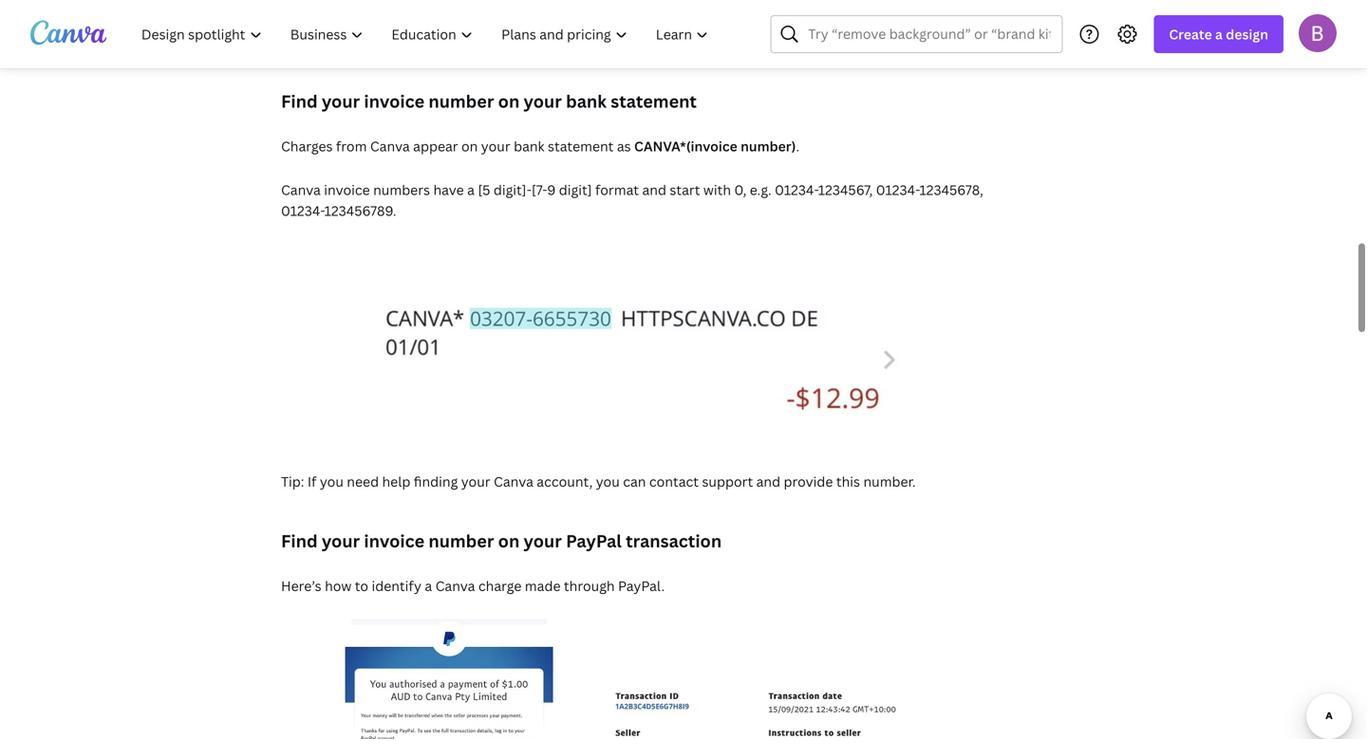Task type: describe. For each thing, give the bounding box(es) containing it.
design
[[1226, 25, 1268, 43]]

[5
[[478, 181, 490, 199]]

bob builder image
[[1299, 14, 1337, 52]]

statement for appear
[[548, 137, 614, 155]]

1 horizontal spatial 01234-
[[775, 181, 818, 199]]

tip: if you need help finding your canva account, you can contact support and provide this number.
[[281, 473, 916, 491]]

have
[[433, 181, 464, 199]]

statement for number
[[611, 90, 697, 113]]

0,
[[734, 181, 747, 199]]

paypal.
[[618, 577, 665, 595]]

account,
[[537, 473, 593, 491]]

bank for number
[[566, 90, 607, 113]]

to
[[355, 577, 368, 595]]

[7-
[[532, 181, 547, 199]]

canva right 'from'
[[370, 137, 410, 155]]

9
[[547, 181, 556, 199]]

number for paypal
[[429, 530, 494, 553]]

canva left charge
[[435, 577, 475, 595]]

appear
[[413, 137, 458, 155]]

on for find your invoice number on your paypal transaction
[[498, 530, 520, 553]]

bank for appear
[[514, 137, 545, 155]]

12345678,
[[919, 181, 983, 199]]

identify
[[372, 577, 421, 595]]

invoice for find your invoice number on your paypal transaction
[[364, 530, 424, 553]]

from
[[336, 137, 367, 155]]

charges
[[281, 137, 333, 155]]

paypal
[[566, 530, 622, 553]]

here's
[[281, 577, 322, 595]]

and inside 'canva invoice numbers have a [5 digit]-[7-9 digit] format and start with 0, e.g. 01234-1234567, 01234-12345678, 01234-123456789.'
[[642, 181, 666, 199]]

charge
[[478, 577, 522, 595]]

how
[[325, 577, 352, 595]]

on for find your invoice number on your bank statement
[[498, 90, 520, 113]]

digit]-
[[494, 181, 532, 199]]

create a design button
[[1154, 15, 1284, 53]]

a for here's how to identify a canva charge made through paypal.
[[425, 577, 432, 595]]

this
[[836, 473, 860, 491]]

tip:
[[281, 473, 304, 491]]

canva left the account,
[[494, 473, 533, 491]]

invoice inside 'canva invoice numbers have a [5 digit]-[7-9 digit] format and start with 0, e.g. 01234-1234567, 01234-12345678, 01234-123456789.'
[[324, 181, 370, 199]]

with
[[703, 181, 731, 199]]

numbers
[[373, 181, 430, 199]]

find your invoice number on your paypal transaction
[[281, 530, 722, 553]]

top level navigation element
[[129, 15, 725, 53]]

charges from canva appear on your bank statement as canva*(invoice number) .
[[281, 137, 800, 155]]

invoice for find your invoice number on your bank statement
[[364, 90, 424, 113]]

e.g.
[[750, 181, 772, 199]]

transaction
[[626, 530, 722, 553]]

start
[[670, 181, 700, 199]]

number)
[[741, 137, 796, 155]]



Task type: locate. For each thing, give the bounding box(es) containing it.
on right appear
[[461, 137, 478, 155]]

1 vertical spatial number
[[429, 530, 494, 553]]

1 horizontal spatial a
[[467, 181, 475, 199]]

your up made
[[524, 530, 562, 553]]

0 vertical spatial a
[[1215, 25, 1223, 43]]

you right if
[[320, 473, 344, 491]]

you
[[320, 473, 344, 491], [596, 473, 620, 491]]

number.
[[863, 473, 916, 491]]

2 horizontal spatial 01234-
[[876, 181, 919, 199]]

invoice up identify
[[364, 530, 424, 553]]

Try "remove background" or "brand kit" search field
[[808, 16, 1050, 52]]

create
[[1169, 25, 1212, 43]]

canva
[[370, 137, 410, 155], [281, 181, 321, 199], [494, 473, 533, 491], [435, 577, 475, 595]]

a
[[1215, 25, 1223, 43], [467, 181, 475, 199], [425, 577, 432, 595]]

2 you from the left
[[596, 473, 620, 491]]

1 vertical spatial on
[[461, 137, 478, 155]]

a inside 'canva invoice numbers have a [5 digit]-[7-9 digit] format and start with 0, e.g. 01234-1234567, 01234-12345678, 01234-123456789.'
[[467, 181, 475, 199]]

01234- down charges on the top of the page
[[281, 202, 324, 220]]

number
[[429, 90, 494, 113], [429, 530, 494, 553]]

find for find your invoice number on your bank statement
[[281, 90, 318, 113]]

0 horizontal spatial 01234-
[[281, 202, 324, 220]]

number up appear
[[429, 90, 494, 113]]

you left can
[[596, 473, 620, 491]]

a left "design"
[[1215, 25, 1223, 43]]

0 vertical spatial number
[[429, 90, 494, 113]]

0 vertical spatial statement
[[611, 90, 697, 113]]

statement up as at the top of the page
[[611, 90, 697, 113]]

0 vertical spatial find
[[281, 90, 318, 113]]

1 horizontal spatial bank
[[566, 90, 607, 113]]

2 find from the top
[[281, 530, 318, 553]]

and left the provide in the bottom of the page
[[756, 473, 781, 491]]

0 vertical spatial invoice
[[364, 90, 424, 113]]

a for canva invoice numbers have a [5 digit]-[7-9 digit] format and start with 0, e.g. 01234-1234567, 01234-12345678, 01234-123456789.
[[467, 181, 475, 199]]

0 vertical spatial on
[[498, 90, 520, 113]]

contact
[[649, 473, 699, 491]]

canva inside 'canva invoice numbers have a [5 digit]-[7-9 digit] format and start with 0, e.g. 01234-1234567, 01234-12345678, 01234-123456789.'
[[281, 181, 321, 199]]

2 vertical spatial invoice
[[364, 530, 424, 553]]

help
[[382, 473, 410, 491]]

find up here's
[[281, 530, 318, 553]]

1 find from the top
[[281, 90, 318, 113]]

bank up [7-
[[514, 137, 545, 155]]

need
[[347, 473, 379, 491]]

1 vertical spatial find
[[281, 530, 318, 553]]

1 vertical spatial bank
[[514, 137, 545, 155]]

find for find your invoice number on your paypal transaction
[[281, 530, 318, 553]]

a inside create a design dropdown button
[[1215, 25, 1223, 43]]

bank
[[566, 90, 607, 113], [514, 137, 545, 155]]

1 vertical spatial invoice
[[324, 181, 370, 199]]

1 horizontal spatial you
[[596, 473, 620, 491]]

1 horizontal spatial and
[[756, 473, 781, 491]]

format
[[595, 181, 639, 199]]

digit]
[[559, 181, 592, 199]]

provide
[[784, 473, 833, 491]]

2 vertical spatial a
[[425, 577, 432, 595]]

your right finding
[[461, 473, 490, 491]]

find your invoice number on your bank statement
[[281, 90, 697, 113]]

your up charges from canva appear on your bank statement as canva*(invoice number) .
[[524, 90, 562, 113]]

1234567,
[[818, 181, 873, 199]]

your up "[5"
[[481, 137, 510, 155]]

a right identify
[[425, 577, 432, 595]]

your up 'from'
[[322, 90, 360, 113]]

01234- right 1234567,
[[876, 181, 919, 199]]

statement
[[611, 90, 697, 113], [548, 137, 614, 155]]

through
[[564, 577, 615, 595]]

on up charges from canva appear on your bank statement as canva*(invoice number) .
[[498, 90, 520, 113]]

your
[[322, 90, 360, 113], [524, 90, 562, 113], [481, 137, 510, 155], [461, 473, 490, 491], [322, 530, 360, 553], [524, 530, 562, 553]]

123456789.
[[324, 202, 396, 220]]

2 vertical spatial on
[[498, 530, 520, 553]]

invoice up appear
[[364, 90, 424, 113]]

1 number from the top
[[429, 90, 494, 113]]

0 horizontal spatial you
[[320, 473, 344, 491]]

canva invoice numbers have a [5 digit]-[7-9 digit] format and start with 0, e.g. 01234-1234567, 01234-12345678, 01234-123456789.
[[281, 181, 983, 220]]

01234-
[[775, 181, 818, 199], [876, 181, 919, 199], [281, 202, 324, 220]]

a left "[5"
[[467, 181, 475, 199]]

and left start at the top of page
[[642, 181, 666, 199]]

on
[[498, 90, 520, 113], [461, 137, 478, 155], [498, 530, 520, 553]]

0 vertical spatial bank
[[566, 90, 607, 113]]

on up charge
[[498, 530, 520, 553]]

canva down charges on the top of the page
[[281, 181, 321, 199]]

statement left as at the top of the page
[[548, 137, 614, 155]]

and
[[642, 181, 666, 199], [756, 473, 781, 491]]

can
[[623, 473, 646, 491]]

your up how
[[322, 530, 360, 553]]

if
[[307, 473, 317, 491]]

1 vertical spatial and
[[756, 473, 781, 491]]

canva*(invoice
[[634, 137, 737, 155]]

0 horizontal spatial a
[[425, 577, 432, 595]]

number up the here's how to identify a canva charge made through paypal.
[[429, 530, 494, 553]]

create a design
[[1169, 25, 1268, 43]]

01234- right e.g.
[[775, 181, 818, 199]]

0 vertical spatial and
[[642, 181, 666, 199]]

made
[[525, 577, 561, 595]]

1 vertical spatial statement
[[548, 137, 614, 155]]

invoice
[[364, 90, 424, 113], [324, 181, 370, 199], [364, 530, 424, 553]]

2 number from the top
[[429, 530, 494, 553]]

1 vertical spatial a
[[467, 181, 475, 199]]

number for bank
[[429, 90, 494, 113]]

find
[[281, 90, 318, 113], [281, 530, 318, 553]]

0 horizontal spatial and
[[642, 181, 666, 199]]

as
[[617, 137, 631, 155]]

2 horizontal spatial a
[[1215, 25, 1223, 43]]

here's how to identify a canva charge made through paypal.
[[281, 577, 665, 595]]

.
[[796, 137, 800, 155]]

bank up charges from canva appear on your bank statement as canva*(invoice number) .
[[566, 90, 607, 113]]

support
[[702, 473, 753, 491]]

finding
[[414, 473, 458, 491]]

on for charges from canva appear on your bank statement as canva*(invoice number) .
[[461, 137, 478, 155]]

0 horizontal spatial bank
[[514, 137, 545, 155]]

1 you from the left
[[320, 473, 344, 491]]

invoice up the 123456789.
[[324, 181, 370, 199]]

find up charges on the top of the page
[[281, 90, 318, 113]]



Task type: vqa. For each thing, say whether or not it's contained in the screenshot.
support
yes



